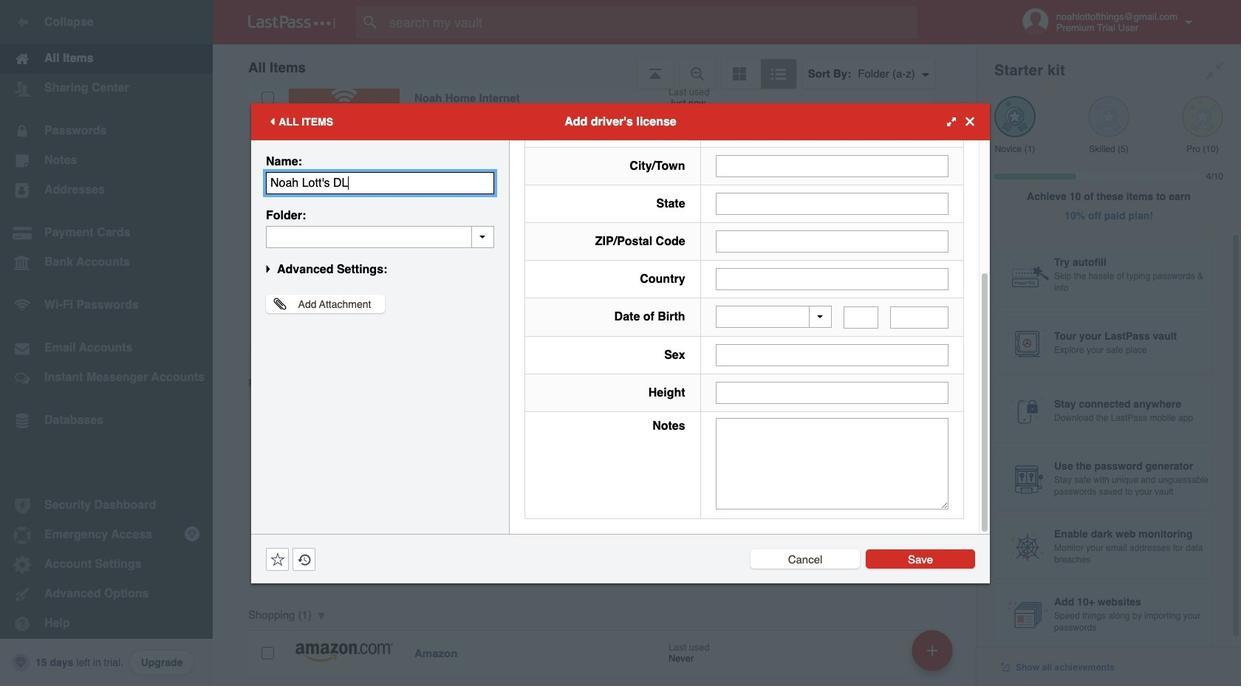 Task type: describe. For each thing, give the bounding box(es) containing it.
new item image
[[928, 646, 938, 656]]

search my vault text field
[[356, 6, 947, 38]]

Search search field
[[356, 6, 947, 38]]

new item navigation
[[907, 626, 962, 687]]

vault options navigation
[[213, 44, 977, 89]]

main navigation navigation
[[0, 0, 213, 687]]



Task type: locate. For each thing, give the bounding box(es) containing it.
lastpass image
[[248, 16, 336, 29]]

dialog
[[251, 0, 991, 584]]

None text field
[[716, 155, 949, 177], [266, 172, 495, 194], [716, 193, 949, 215], [266, 226, 495, 248], [716, 268, 949, 291], [716, 344, 949, 366], [716, 382, 949, 404], [716, 155, 949, 177], [266, 172, 495, 194], [716, 193, 949, 215], [266, 226, 495, 248], [716, 268, 949, 291], [716, 344, 949, 366], [716, 382, 949, 404]]

None text field
[[716, 231, 949, 253], [844, 306, 879, 329], [891, 306, 949, 329], [716, 418, 949, 510], [716, 231, 949, 253], [844, 306, 879, 329], [891, 306, 949, 329], [716, 418, 949, 510]]



Task type: vqa. For each thing, say whether or not it's contained in the screenshot.
the New item icon
yes



